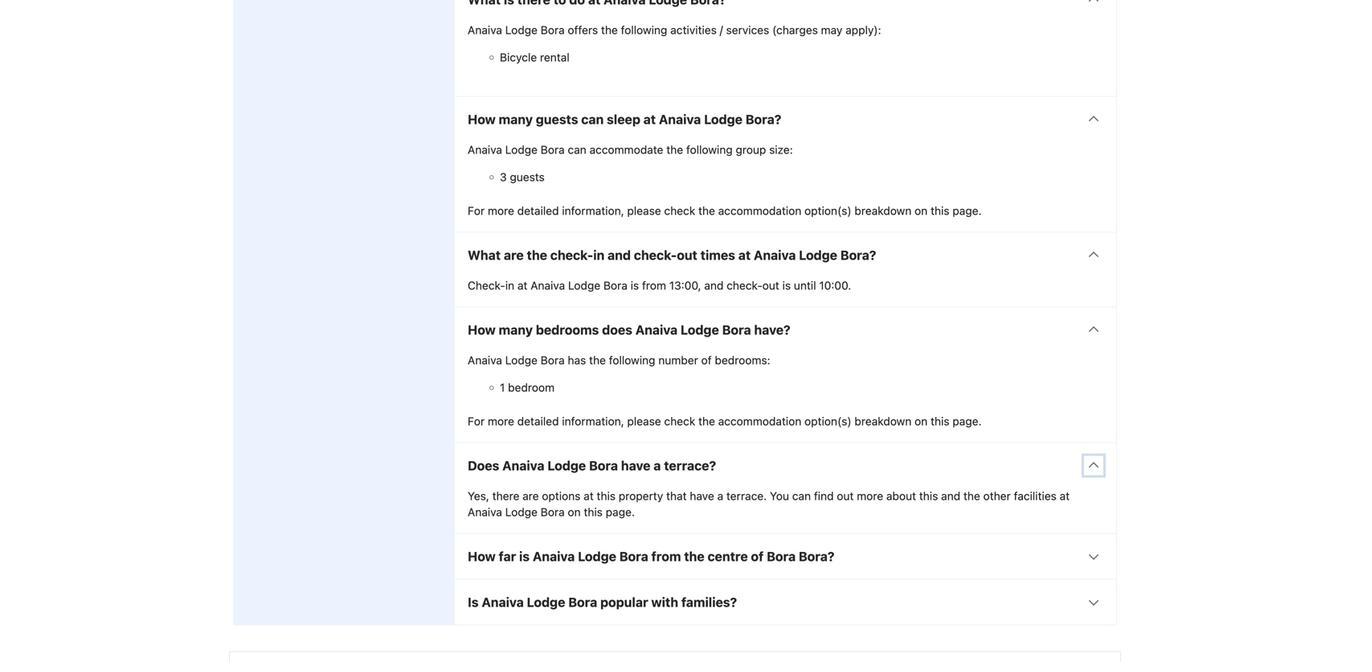 Task type: locate. For each thing, give the bounding box(es) containing it.
1 horizontal spatial have
[[690, 489, 714, 503]]

can inside dropdown button
[[581, 112, 604, 127]]

3 how from the top
[[468, 549, 496, 564]]

2 please from the top
[[627, 415, 661, 428]]

2 detailed from the top
[[517, 415, 559, 428]]

how many bedrooms does anaiva lodge bora have?
[[468, 322, 791, 337]]

1 how from the top
[[468, 112, 496, 127]]

bora?
[[746, 112, 782, 127], [841, 247, 877, 263], [799, 549, 835, 564]]

and right "13:00,"
[[704, 279, 724, 292]]

more left about
[[857, 489, 884, 503]]

anaiva up there
[[502, 458, 545, 473]]

accommodation up does anaiva lodge bora have a terrace? dropdown button
[[718, 415, 802, 428]]

anaiva up until
[[754, 247, 796, 263]]

is up "how many bedrooms does anaiva lodge bora have?"
[[631, 279, 639, 292]]

are right there
[[523, 489, 539, 503]]

1 vertical spatial and
[[704, 279, 724, 292]]

is left until
[[783, 279, 791, 292]]

1 vertical spatial information,
[[562, 415, 624, 428]]

1 accommodation from the top
[[718, 204, 802, 217]]

the right accommodate
[[667, 143, 683, 156]]

offers
[[568, 23, 598, 36]]

following down "how many bedrooms does anaiva lodge bora have?"
[[609, 354, 656, 367]]

lodge up 3 guests
[[505, 143, 538, 156]]

1 vertical spatial option(s)
[[805, 415, 852, 428]]

anaiva inside "dropdown button"
[[754, 247, 796, 263]]

information, down accommodate
[[562, 204, 624, 217]]

are inside yes, there are options at this property that have a terrace. you can find out more about this and the other facilities at anaiva lodge bora on this page.
[[523, 489, 539, 503]]

0 vertical spatial for
[[468, 204, 485, 217]]

in
[[593, 247, 605, 263], [505, 279, 515, 292]]

lodge inside dropdown button
[[548, 458, 586, 473]]

0 horizontal spatial of
[[701, 354, 712, 367]]

breakdown for how many bedrooms does anaiva lodge bora have?
[[855, 415, 912, 428]]

of
[[701, 354, 712, 367], [751, 549, 764, 564]]

1 vertical spatial are
[[523, 489, 539, 503]]

more
[[488, 204, 514, 217], [488, 415, 514, 428], [857, 489, 884, 503]]

lodge up the bicycle
[[505, 23, 538, 36]]

1 option(s) from the top
[[805, 204, 852, 217]]

1 vertical spatial please
[[627, 415, 661, 428]]

on
[[915, 204, 928, 217], [915, 415, 928, 428], [568, 505, 581, 519]]

2 check from the top
[[664, 415, 696, 428]]

have
[[621, 458, 651, 473], [690, 489, 714, 503]]

information, up does anaiva lodge bora have a terrace?
[[562, 415, 624, 428]]

1 vertical spatial breakdown
[[855, 415, 912, 428]]

0 vertical spatial bora?
[[746, 112, 782, 127]]

0 vertical spatial breakdown
[[855, 204, 912, 217]]

0 vertical spatial guests
[[536, 112, 578, 127]]

check-in at anaiva lodge bora is from 13:00, and check-out is until 10:00.
[[468, 279, 851, 292]]

rental
[[540, 51, 570, 64]]

1 horizontal spatial bora?
[[799, 549, 835, 564]]

2 for more detailed information, please check the accommodation option(s) breakdown on this page. from the top
[[468, 415, 982, 428]]

about
[[887, 489, 916, 503]]

0 horizontal spatial check-
[[550, 247, 593, 263]]

page. inside yes, there are options at this property that have a terrace. you can find out more about this and the other facilities at anaiva lodge bora on this page.
[[606, 505, 635, 519]]

2 vertical spatial how
[[468, 549, 496, 564]]

2 vertical spatial can
[[792, 489, 811, 503]]

/
[[720, 23, 723, 36]]

can left sleep
[[581, 112, 604, 127]]

following left the group
[[686, 143, 733, 156]]

option(s) up what are the check-in and check-out times at anaiva lodge bora? "dropdown button"
[[805, 204, 852, 217]]

bedroom
[[508, 381, 555, 394]]

bicycle
[[500, 51, 537, 64]]

guests down rental
[[536, 112, 578, 127]]

from left "13:00,"
[[642, 279, 666, 292]]

check- up 'check-in at anaiva lodge bora is from 13:00, and check-out is until 10:00.'
[[634, 247, 677, 263]]

in inside "dropdown button"
[[593, 247, 605, 263]]

with
[[651, 595, 678, 610]]

check up the what are the check-in and check-out times at anaiva lodge bora? in the top of the page
[[664, 204, 696, 217]]

0 vertical spatial following
[[621, 23, 668, 36]]

1
[[500, 381, 505, 394]]

0 vertical spatial detailed
[[517, 204, 559, 217]]

0 vertical spatial more
[[488, 204, 514, 217]]

check for lodge
[[664, 415, 696, 428]]

1 vertical spatial for more detailed information, please check the accommodation option(s) breakdown on this page.
[[468, 415, 982, 428]]

a left terrace?
[[654, 458, 661, 473]]

following for activities
[[621, 23, 668, 36]]

have up property
[[621, 458, 651, 473]]

1 horizontal spatial in
[[593, 247, 605, 263]]

from
[[642, 279, 666, 292], [652, 549, 681, 564]]

bora? up the group
[[746, 112, 782, 127]]

have right that
[[690, 489, 714, 503]]

more for how many guests can sleep at anaiva lodge bora?
[[488, 204, 514, 217]]

lodge up number
[[681, 322, 719, 337]]

following for number
[[609, 354, 656, 367]]

1 vertical spatial on
[[915, 415, 928, 428]]

for
[[468, 204, 485, 217], [468, 415, 485, 428]]

out right the find
[[837, 489, 854, 503]]

a left terrace.
[[717, 489, 724, 503]]

for more detailed information, please check the accommodation option(s) breakdown on this page. up the 'times'
[[468, 204, 982, 217]]

option(s) for how many bedrooms does anaiva lodge bora have?
[[805, 415, 852, 428]]

0 horizontal spatial and
[[608, 247, 631, 263]]

1 vertical spatial can
[[568, 143, 587, 156]]

1 horizontal spatial of
[[751, 549, 764, 564]]

1 horizontal spatial out
[[763, 279, 780, 292]]

1 vertical spatial page.
[[953, 415, 982, 428]]

anaiva up number
[[636, 322, 678, 337]]

anaiva inside yes, there are options at this property that have a terrace. you can find out more about this and the other facilities at anaiva lodge bora on this page.
[[468, 505, 502, 519]]

0 horizontal spatial is
[[519, 549, 530, 564]]

2 horizontal spatial out
[[837, 489, 854, 503]]

out up "13:00,"
[[677, 247, 698, 263]]

lodge up until
[[799, 247, 838, 263]]

2 accommodation from the top
[[718, 415, 802, 428]]

1 vertical spatial out
[[763, 279, 780, 292]]

what
[[468, 247, 501, 263]]

1 many from the top
[[499, 112, 533, 127]]

0 vertical spatial many
[[499, 112, 533, 127]]

this
[[931, 204, 950, 217], [931, 415, 950, 428], [597, 489, 616, 503], [919, 489, 938, 503], [584, 505, 603, 519]]

check-
[[550, 247, 593, 263], [634, 247, 677, 263], [727, 279, 763, 292]]

is right far
[[519, 549, 530, 564]]

0 vertical spatial a
[[654, 458, 661, 473]]

0 vertical spatial and
[[608, 247, 631, 263]]

how far is anaiva lodge bora from the centre of bora bora?
[[468, 549, 835, 564]]

please for sleep
[[627, 204, 661, 217]]

1 vertical spatial from
[[652, 549, 681, 564]]

anaiva inside dropdown button
[[502, 458, 545, 473]]

accommodation
[[718, 204, 802, 217], [718, 415, 802, 428]]

0 horizontal spatial a
[[654, 458, 661, 473]]

2 vertical spatial out
[[837, 489, 854, 503]]

0 vertical spatial are
[[504, 247, 524, 263]]

0 vertical spatial information,
[[562, 204, 624, 217]]

group
[[736, 143, 766, 156]]

on for how many bedrooms does anaiva lodge bora have?
[[915, 415, 928, 428]]

0 vertical spatial in
[[593, 247, 605, 263]]

page. for how many bedrooms does anaiva lodge bora have?
[[953, 415, 982, 428]]

0 vertical spatial please
[[627, 204, 661, 217]]

following
[[621, 23, 668, 36], [686, 143, 733, 156], [609, 354, 656, 367]]

out
[[677, 247, 698, 263], [763, 279, 780, 292], [837, 489, 854, 503]]

2 vertical spatial on
[[568, 505, 581, 519]]

10:00.
[[819, 279, 851, 292]]

facilities
[[1014, 489, 1057, 503]]

2 horizontal spatial check-
[[727, 279, 763, 292]]

for up does
[[468, 415, 485, 428]]

of right centre
[[751, 549, 764, 564]]

more down 1
[[488, 415, 514, 428]]

are
[[504, 247, 524, 263], [523, 489, 539, 503]]

1 vertical spatial detailed
[[517, 415, 559, 428]]

accommodation up what are the check-in and check-out times at anaiva lodge bora? "dropdown button"
[[718, 204, 802, 217]]

breakdown
[[855, 204, 912, 217], [855, 415, 912, 428]]

1 vertical spatial have
[[690, 489, 714, 503]]

more down 3
[[488, 204, 514, 217]]

2 option(s) from the top
[[805, 415, 852, 428]]

please for anaiva
[[627, 415, 661, 428]]

0 vertical spatial have
[[621, 458, 651, 473]]

option(s) up does anaiva lodge bora have a terrace? dropdown button
[[805, 415, 852, 428]]

the left other
[[964, 489, 981, 503]]

1 horizontal spatial and
[[704, 279, 724, 292]]

there
[[492, 489, 520, 503]]

from up with
[[652, 549, 681, 564]]

lodge up is anaiva lodge bora popular with families?
[[578, 549, 617, 564]]

2 information, from the top
[[562, 415, 624, 428]]

more for how many bedrooms does anaiva lodge bora have?
[[488, 415, 514, 428]]

1 vertical spatial a
[[717, 489, 724, 503]]

1 vertical spatial in
[[505, 279, 515, 292]]

and
[[608, 247, 631, 263], [704, 279, 724, 292], [941, 489, 961, 503]]

many
[[499, 112, 533, 127], [499, 322, 533, 337]]

2 vertical spatial following
[[609, 354, 656, 367]]

2 many from the top
[[499, 322, 533, 337]]

anaiva lodge bora can accommodate the following group size:
[[468, 143, 793, 156]]

are inside "dropdown button"
[[504, 247, 524, 263]]

for up what
[[468, 204, 485, 217]]

detailed down bedroom
[[517, 415, 559, 428]]

at inside how many guests can sleep at anaiva lodge bora? dropdown button
[[644, 112, 656, 127]]

0 vertical spatial out
[[677, 247, 698, 263]]

1 vertical spatial for
[[468, 415, 485, 428]]

anaiva right sleep
[[659, 112, 701, 127]]

is
[[631, 279, 639, 292], [783, 279, 791, 292], [519, 549, 530, 564]]

at
[[644, 112, 656, 127], [739, 247, 751, 263], [518, 279, 528, 292], [584, 489, 594, 503], [1060, 489, 1070, 503]]

1 please from the top
[[627, 204, 661, 217]]

is
[[468, 595, 479, 610]]

3 guests
[[500, 170, 545, 184]]

0 horizontal spatial have
[[621, 458, 651, 473]]

1 vertical spatial more
[[488, 415, 514, 428]]

and up 'check-in at anaiva lodge bora is from 13:00, and check-out is until 10:00.'
[[608, 247, 631, 263]]

1 horizontal spatial a
[[717, 489, 724, 503]]

a
[[654, 458, 661, 473], [717, 489, 724, 503]]

many left bedrooms on the left of page
[[499, 322, 533, 337]]

2 vertical spatial and
[[941, 489, 961, 503]]

options
[[542, 489, 581, 503]]

0 vertical spatial for more detailed information, please check the accommodation option(s) breakdown on this page.
[[468, 204, 982, 217]]

1 information, from the top
[[562, 204, 624, 217]]

1 vertical spatial check
[[664, 415, 696, 428]]

how for how many guests can sleep at anaiva lodge bora?
[[468, 112, 496, 127]]

2 vertical spatial page.
[[606, 505, 635, 519]]

check
[[664, 204, 696, 217], [664, 415, 696, 428]]

1 vertical spatial of
[[751, 549, 764, 564]]

0 horizontal spatial out
[[677, 247, 698, 263]]

can right you
[[792, 489, 811, 503]]

detailed down 3 guests
[[517, 204, 559, 217]]

0 vertical spatial check
[[664, 204, 696, 217]]

can left accommodate
[[568, 143, 587, 156]]

0 vertical spatial of
[[701, 354, 712, 367]]

what are the check-in and check-out times at anaiva lodge bora?
[[468, 247, 877, 263]]

bora? up 10:00.
[[841, 247, 877, 263]]

may
[[821, 23, 843, 36]]

on for how many guests can sleep at anaiva lodge bora?
[[915, 204, 928, 217]]

at right sleep
[[644, 112, 656, 127]]

out inside yes, there are options at this property that have a terrace. you can find out more about this and the other facilities at anaiva lodge bora on this page.
[[837, 489, 854, 503]]

guests inside dropdown button
[[536, 112, 578, 127]]

1 horizontal spatial check-
[[634, 247, 677, 263]]

please
[[627, 204, 661, 217], [627, 415, 661, 428]]

have inside dropdown button
[[621, 458, 651, 473]]

option(s)
[[805, 204, 852, 217], [805, 415, 852, 428]]

page.
[[953, 204, 982, 217], [953, 415, 982, 428], [606, 505, 635, 519]]

2 for from the top
[[468, 415, 485, 428]]

0 vertical spatial option(s)
[[805, 204, 852, 217]]

1 vertical spatial many
[[499, 322, 533, 337]]

accordion control element
[[454, 0, 1117, 626]]

out down what are the check-in and check-out times at anaiva lodge bora? "dropdown button"
[[763, 279, 780, 292]]

following left activities
[[621, 23, 668, 36]]

the
[[601, 23, 618, 36], [667, 143, 683, 156], [699, 204, 715, 217], [527, 247, 547, 263], [589, 354, 606, 367], [699, 415, 715, 428], [964, 489, 981, 503], [684, 549, 705, 564]]

anaiva up 3
[[468, 143, 502, 156]]

detailed for bedrooms
[[517, 415, 559, 428]]

can
[[581, 112, 604, 127], [568, 143, 587, 156], [792, 489, 811, 503]]

guests
[[536, 112, 578, 127], [510, 170, 545, 184]]

check up terrace?
[[664, 415, 696, 428]]

information,
[[562, 204, 624, 217], [562, 415, 624, 428]]

are right what
[[504, 247, 524, 263]]

how many bedrooms does anaiva lodge bora have? button
[[455, 307, 1117, 352]]

for for how many bedrooms does anaiva lodge bora have?
[[468, 415, 485, 428]]

and left other
[[941, 489, 961, 503]]

0 vertical spatial can
[[581, 112, 604, 127]]

lodge up the "options"
[[548, 458, 586, 473]]

2 how from the top
[[468, 322, 496, 337]]

have?
[[754, 322, 791, 337]]

anaiva up 1
[[468, 354, 502, 367]]

1 check from the top
[[664, 204, 696, 217]]

0 vertical spatial accommodation
[[718, 204, 802, 217]]

please down anaiva lodge bora has the following number of bedrooms:
[[627, 415, 661, 428]]

anaiva up the bicycle
[[468, 23, 502, 36]]

2 horizontal spatial and
[[941, 489, 961, 503]]

the up the 'times'
[[699, 204, 715, 217]]

bora
[[541, 23, 565, 36], [541, 143, 565, 156], [604, 279, 628, 292], [722, 322, 751, 337], [541, 354, 565, 367], [589, 458, 618, 473], [541, 505, 565, 519], [620, 549, 649, 564], [767, 549, 796, 564], [568, 595, 597, 610]]

more inside yes, there are options at this property that have a terrace. you can find out more about this and the other facilities at anaiva lodge bora on this page.
[[857, 489, 884, 503]]

check- down the 'times'
[[727, 279, 763, 292]]

lodge
[[505, 23, 538, 36], [704, 112, 743, 127], [505, 143, 538, 156], [799, 247, 838, 263], [568, 279, 601, 292], [681, 322, 719, 337], [505, 354, 538, 367], [548, 458, 586, 473], [505, 505, 538, 519], [578, 549, 617, 564], [527, 595, 565, 610]]

bora inside is anaiva lodge bora popular with families? dropdown button
[[568, 595, 597, 610]]

1 vertical spatial accommodation
[[718, 415, 802, 428]]

please up the what are the check-in and check-out times at anaiva lodge bora? in the top of the page
[[627, 204, 661, 217]]

how far is anaiva lodge bora from the centre of bora bora? button
[[455, 534, 1117, 579]]

for more detailed information, please check the accommodation option(s) breakdown on this page. up terrace?
[[468, 415, 982, 428]]

option(s) for how many guests can sleep at anaiva lodge bora?
[[805, 204, 852, 217]]

2 horizontal spatial bora?
[[841, 247, 877, 263]]

many up 3 guests
[[499, 112, 533, 127]]

accommodate
[[590, 143, 664, 156]]

1 breakdown from the top
[[855, 204, 912, 217]]

what are the check-in and check-out times at anaiva lodge bora? button
[[455, 233, 1117, 278]]

the right offers at the top left of the page
[[601, 23, 618, 36]]

0 vertical spatial page.
[[953, 204, 982, 217]]

anaiva up bedrooms on the left of page
[[531, 279, 565, 292]]

0 vertical spatial on
[[915, 204, 928, 217]]

anaiva lodge bora offers the following activities / services (charges may apply):
[[468, 23, 881, 36]]

at right check-
[[518, 279, 528, 292]]

of right number
[[701, 354, 712, 367]]

1 detailed from the top
[[517, 204, 559, 217]]

0 horizontal spatial bora?
[[746, 112, 782, 127]]

how for how many bedrooms does anaiva lodge bora have?
[[468, 322, 496, 337]]

1 for more detailed information, please check the accommodation option(s) breakdown on this page. from the top
[[468, 204, 982, 217]]

the left centre
[[684, 549, 705, 564]]

for more detailed information, please check the accommodation option(s) breakdown on this page. for bora
[[468, 415, 982, 428]]

0 vertical spatial how
[[468, 112, 496, 127]]

for more detailed information, please check the accommodation option(s) breakdown on this page.
[[468, 204, 982, 217], [468, 415, 982, 428]]

1 for from the top
[[468, 204, 485, 217]]

2 breakdown from the top
[[855, 415, 912, 428]]

2 vertical spatial more
[[857, 489, 884, 503]]

check- up bedrooms on the left of page
[[550, 247, 593, 263]]

the right what
[[527, 247, 547, 263]]

guests right 3
[[510, 170, 545, 184]]

anaiva
[[468, 23, 502, 36], [659, 112, 701, 127], [468, 143, 502, 156], [754, 247, 796, 263], [531, 279, 565, 292], [636, 322, 678, 337], [468, 354, 502, 367], [502, 458, 545, 473], [468, 505, 502, 519], [533, 549, 575, 564], [482, 595, 524, 610]]

lodge up bedrooms on the left of page
[[568, 279, 601, 292]]

anaiva down the 'yes,'
[[468, 505, 502, 519]]

2 vertical spatial bora?
[[799, 549, 835, 564]]

and inside yes, there are options at this property that have a terrace. you can find out more about this and the other facilities at anaiva lodge bora on this page.
[[941, 489, 961, 503]]

1 vertical spatial bora?
[[841, 247, 877, 263]]

lodge down there
[[505, 505, 538, 519]]

detailed
[[517, 204, 559, 217], [517, 415, 559, 428]]

1 vertical spatial how
[[468, 322, 496, 337]]

breakdown for how many guests can sleep at anaiva lodge bora?
[[855, 204, 912, 217]]

how
[[468, 112, 496, 127], [468, 322, 496, 337], [468, 549, 496, 564]]

bora? up is anaiva lodge bora popular with families? dropdown button
[[799, 549, 835, 564]]

at right the 'times'
[[739, 247, 751, 263]]

at right the facilities
[[1060, 489, 1070, 503]]



Task type: vqa. For each thing, say whether or not it's contained in the screenshot.
THE ALSO
no



Task type: describe. For each thing, give the bounding box(es) containing it.
bora inside how many bedrooms does anaiva lodge bora have? dropdown button
[[722, 322, 751, 337]]

anaiva right 'is'
[[482, 595, 524, 610]]

anaiva lodge bora has the following number of bedrooms:
[[468, 354, 771, 367]]

bedrooms
[[536, 322, 599, 337]]

the inside yes, there are options at this property that have a terrace. you can find out more about this and the other facilities at anaiva lodge bora on this page.
[[964, 489, 981, 503]]

you
[[770, 489, 789, 503]]

check-
[[468, 279, 505, 292]]

lodge up the group
[[704, 112, 743, 127]]

can for sleep
[[581, 112, 604, 127]]

yes, there are options at this property that have a terrace. you can find out more about this and the other facilities at anaiva lodge bora on this page.
[[468, 489, 1070, 519]]

accommodation for lodge
[[718, 204, 802, 217]]

does anaiva lodge bora have a terrace?
[[468, 458, 716, 473]]

13:00,
[[669, 279, 701, 292]]

1 bedroom
[[500, 381, 555, 394]]

from inside dropdown button
[[652, 549, 681, 564]]

does
[[602, 322, 633, 337]]

the right has
[[589, 354, 606, 367]]

yes,
[[468, 489, 489, 503]]

terrace?
[[664, 458, 716, 473]]

bedrooms:
[[715, 354, 771, 367]]

times
[[701, 247, 735, 263]]

information, for does
[[562, 415, 624, 428]]

many for guests
[[499, 112, 533, 127]]

find
[[814, 489, 834, 503]]

the up terrace?
[[699, 415, 715, 428]]

families?
[[682, 595, 737, 610]]

is inside dropdown button
[[519, 549, 530, 564]]

apply):
[[846, 23, 881, 36]]

centre
[[708, 549, 748, 564]]

check for at
[[664, 204, 696, 217]]

anaiva right far
[[533, 549, 575, 564]]

activities
[[671, 23, 717, 36]]

how many guests can sleep at anaiva lodge bora?
[[468, 112, 782, 127]]

(charges
[[773, 23, 818, 36]]

lodge right 'is'
[[527, 595, 565, 610]]

property
[[619, 489, 663, 503]]

number
[[659, 354, 698, 367]]

is anaiva lodge bora popular with families?
[[468, 595, 737, 610]]

size:
[[769, 143, 793, 156]]

that
[[666, 489, 687, 503]]

sleep
[[607, 112, 641, 127]]

terrace.
[[727, 489, 767, 503]]

how for how far is anaiva lodge bora from the centre of bora bora?
[[468, 549, 496, 564]]

other
[[984, 489, 1011, 503]]

1 horizontal spatial is
[[631, 279, 639, 292]]

0 horizontal spatial in
[[505, 279, 515, 292]]

a inside does anaiva lodge bora have a terrace? dropdown button
[[654, 458, 661, 473]]

of inside how far is anaiva lodge bora from the centre of bora bora? dropdown button
[[751, 549, 764, 564]]

bora inside does anaiva lodge bora have a terrace? dropdown button
[[589, 458, 618, 473]]

the inside dropdown button
[[684, 549, 705, 564]]

accommodation for have?
[[718, 415, 802, 428]]

at inside what are the check-in and check-out times at anaiva lodge bora? "dropdown button"
[[739, 247, 751, 263]]

can inside yes, there are options at this property that have a terrace. you can find out more about this and the other facilities at anaiva lodge bora on this page.
[[792, 489, 811, 503]]

is anaiva lodge bora popular with families? button
[[455, 580, 1117, 625]]

services
[[726, 23, 769, 36]]

lodge inside "dropdown button"
[[799, 247, 838, 263]]

a inside yes, there are options at this property that have a terrace. you can find out more about this and the other facilities at anaiva lodge bora on this page.
[[717, 489, 724, 503]]

information, for can
[[562, 204, 624, 217]]

2 horizontal spatial is
[[783, 279, 791, 292]]

bora inside yes, there are options at this property that have a terrace. you can find out more about this and the other facilities at anaiva lodge bora on this page.
[[541, 505, 565, 519]]

how many guests can sleep at anaiva lodge bora? button
[[455, 97, 1117, 142]]

lodge up 1 bedroom
[[505, 354, 538, 367]]

on inside yes, there are options at this property that have a terrace. you can find out more about this and the other facilities at anaiva lodge bora on this page.
[[568, 505, 581, 519]]

1 vertical spatial guests
[[510, 170, 545, 184]]

detailed for guests
[[517, 204, 559, 217]]

many for bedrooms
[[499, 322, 533, 337]]

until
[[794, 279, 816, 292]]

at right the "options"
[[584, 489, 594, 503]]

bicycle rental
[[500, 51, 570, 64]]

popular
[[600, 595, 648, 610]]

for more detailed information, please check the accommodation option(s) breakdown on this page. for anaiva
[[468, 204, 982, 217]]

does anaiva lodge bora have a terrace? button
[[455, 443, 1117, 488]]

0 vertical spatial from
[[642, 279, 666, 292]]

far
[[499, 549, 516, 564]]

1 vertical spatial following
[[686, 143, 733, 156]]

page. for how many guests can sleep at anaiva lodge bora?
[[953, 204, 982, 217]]

3
[[500, 170, 507, 184]]

does
[[468, 458, 499, 473]]

for for how many guests can sleep at anaiva lodge bora?
[[468, 204, 485, 217]]

bora? inside "dropdown button"
[[841, 247, 877, 263]]

lodge inside yes, there are options at this property that have a terrace. you can find out more about this and the other facilities at anaiva lodge bora on this page.
[[505, 505, 538, 519]]

the inside "dropdown button"
[[527, 247, 547, 263]]

out inside "dropdown button"
[[677, 247, 698, 263]]

has
[[568, 354, 586, 367]]

can for accommodate
[[568, 143, 587, 156]]

and inside "dropdown button"
[[608, 247, 631, 263]]

have inside yes, there are options at this property that have a terrace. you can find out more about this and the other facilities at anaiva lodge bora on this page.
[[690, 489, 714, 503]]



